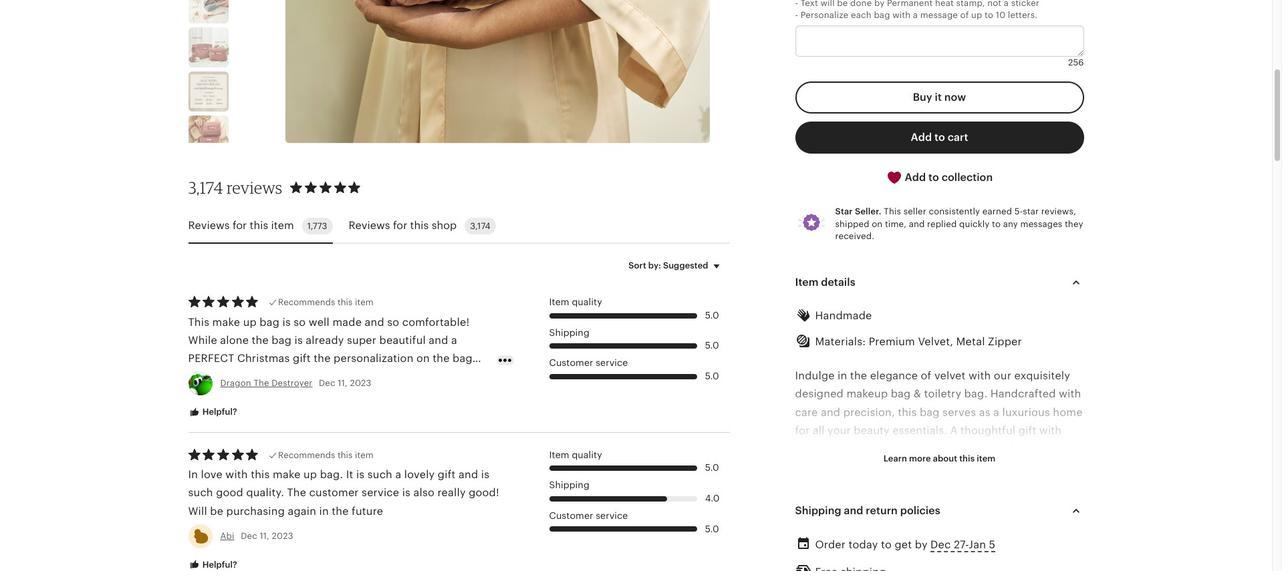 Task type: locate. For each thing, give the bounding box(es) containing it.
bag down elegance
[[891, 388, 911, 401]]

bag up the essentials.
[[920, 406, 940, 419]]

reviews down 3,174 reviews
[[188, 219, 230, 232]]

velvet up zipper
[[917, 552, 948, 564]]

star
[[836, 207, 853, 217]]

exquisitely
[[1015, 370, 1071, 383]]

item quality for 5.0
[[549, 297, 602, 308]]

the down 'customer'
[[332, 505, 349, 518]]

2 helpful? from the top
[[200, 560, 237, 570]]

1 horizontal spatial 3,174
[[470, 221, 491, 231]]

11, right destroyer at left
[[338, 378, 348, 389]]

a right as
[[994, 406, 1000, 419]]

with down ·
[[795, 570, 818, 572]]

0 horizontal spatial the
[[254, 378, 269, 389]]

0 horizontal spatial a
[[836, 515, 843, 528]]

1 horizontal spatial of
[[961, 10, 969, 20]]

0 vertical spatial in
[[838, 370, 848, 383]]

0 vertical spatial service
[[596, 358, 628, 369]]

gift inside indulge in the elegance of velvet with our exquisitely designed makeup bag & toiletry bag. handcrafted with care and precision, this bag serves as a luxurious home for all your beauty essentials. a thoughtful gift with good taste to celebrate your important relationships. ❤️
[[1019, 425, 1037, 437]]

get
[[895, 539, 912, 552]]

1 vertical spatial of
[[921, 370, 932, 383]]

2 helpful? button from the top
[[178, 554, 247, 572]]

1 item quality from the top
[[549, 297, 602, 308]]

a inside indulge in the elegance of velvet with our exquisitely designed makeup bag & toiletry bag. handcrafted with care and precision, this bag serves as a luxurious home for all your beauty essentials. a thoughtful gift with good taste to celebrate your important relationships. ❤️
[[994, 406, 1000, 419]]

1 horizontal spatial reviews
[[349, 219, 390, 232]]

0 vertical spatial such
[[368, 469, 393, 482]]

in down 'customer'
[[319, 505, 329, 518]]

1 horizontal spatial &
[[981, 552, 989, 564]]

the up makeup
[[851, 370, 867, 383]]

for left all at the right bottom of the page
[[795, 425, 810, 437]]

good up the be
[[216, 487, 243, 500]]

0 vertical spatial luxurious
[[1003, 406, 1051, 419]]

0 horizontal spatial gift
[[438, 469, 456, 482]]

& left "toiletry"
[[914, 388, 922, 401]]

order
[[815, 539, 846, 552]]

0 horizontal spatial the
[[332, 505, 349, 518]]

dec right destroyer at left
[[319, 378, 336, 389]]

1 quality from the top
[[572, 297, 602, 308]]

1 helpful? button from the top
[[178, 401, 247, 425]]

of inside indulge in the elegance of velvet with our exquisitely designed makeup bag & toiletry bag. handcrafted with care and precision, this bag serves as a luxurious home for all your beauty essentials. a thoughtful gift with good taste to celebrate your important relationships. ❤️
[[921, 370, 932, 383]]

0 vertical spatial 3,174
[[188, 178, 223, 198]]

and inside dropdown button
[[844, 505, 864, 518]]

your down the essentials.
[[920, 443, 944, 455]]

dec right "by"
[[931, 539, 951, 552]]

to
[[985, 10, 994, 20], [935, 131, 945, 143], [929, 171, 939, 184], [992, 219, 1001, 229], [854, 443, 865, 455], [881, 539, 892, 552]]

5.0
[[705, 310, 719, 321], [705, 341, 719, 351], [705, 371, 719, 382], [705, 463, 719, 474], [705, 524, 719, 535]]

a down 'handpicked'
[[821, 570, 827, 572]]

recommends this item for 5.0
[[278, 298, 374, 308]]

2 horizontal spatial for
[[795, 425, 810, 437]]

1 vertical spatial in
[[319, 505, 329, 518]]

1 vertical spatial -
[[951, 552, 955, 564]]

sort
[[629, 261, 646, 271]]

a
[[951, 425, 958, 437], [836, 515, 843, 528]]

recommends for 4.0
[[278, 450, 335, 461]]

0 horizontal spatial up
[[304, 469, 317, 482]]

1 vertical spatial gift
[[438, 469, 456, 482]]

1 vertical spatial 3,174
[[470, 221, 491, 231]]

is
[[356, 469, 365, 482], [481, 469, 490, 482], [402, 487, 411, 500]]

1 customer from the top
[[549, 358, 593, 369]]

suggested
[[663, 261, 709, 271]]

4 5.0 from the top
[[705, 463, 719, 474]]

such up will
[[188, 487, 213, 500]]

your up the taste
[[828, 425, 851, 437]]

today
[[849, 539, 878, 552]]

with
[[893, 10, 911, 20], [969, 370, 991, 383], [1059, 388, 1082, 401], [1040, 425, 1062, 437], [226, 469, 248, 482], [795, 570, 818, 572]]

0 horizontal spatial in
[[319, 505, 329, 518]]

this
[[250, 219, 268, 232], [410, 219, 429, 232], [338, 298, 353, 308], [898, 406, 917, 419], [338, 450, 353, 461], [960, 454, 975, 464], [251, 469, 270, 482]]

bag
[[874, 10, 890, 20], [891, 388, 911, 401], [920, 406, 940, 419]]

- left soft
[[951, 552, 955, 564]]

0 horizontal spatial good
[[216, 487, 243, 500]]

0 vertical spatial bag
[[874, 10, 890, 20]]

1 horizontal spatial 2023
[[350, 378, 372, 389]]

0 vertical spatial item quality
[[549, 297, 602, 308]]

a left i
[[836, 515, 843, 528]]

relationships.
[[1001, 443, 1072, 455]]

precision,
[[844, 406, 895, 419]]

10
[[996, 10, 1006, 20]]

message
[[921, 10, 958, 20]]

0 vertical spatial customer service
[[549, 358, 628, 369]]

premium
[[869, 336, 916, 348]]

and inside in love with this make up bag. it is such a lovely gift and is such good quality. the customer service is also really good! will be purchasing again in the future
[[459, 469, 478, 482]]

2 item quality from the top
[[549, 450, 602, 461]]

1 horizontal spatial good
[[795, 443, 823, 455]]

11, down purchasing
[[260, 531, 270, 541]]

1 horizontal spatial bag.
[[965, 388, 988, 401]]

0 horizontal spatial ✧
[[795, 515, 804, 528]]

up left 10
[[972, 10, 983, 20]]

0 vertical spatial shipping
[[549, 327, 590, 338]]

luxurious right 'jan'
[[991, 552, 1039, 564]]

1 horizontal spatial the
[[851, 370, 867, 383]]

up right make
[[304, 469, 317, 482]]

good!
[[469, 487, 499, 500]]

luxurious inside · handpicked premium velvet - soft & luxurious touch with a shiny metal zipper
[[991, 552, 1039, 564]]

handmade
[[815, 310, 872, 322]]

touch
[[1042, 552, 1073, 564]]

service
[[596, 358, 628, 369], [362, 487, 399, 500], [596, 511, 628, 522]]

gift up the really
[[438, 469, 456, 482]]

quality for 5.0
[[572, 297, 602, 308]]

a left message
[[913, 10, 918, 20]]

purchasing
[[226, 505, 285, 518]]

gift
[[1019, 425, 1037, 437], [438, 469, 456, 482]]

in right indulge
[[838, 370, 848, 383]]

the up again
[[287, 487, 306, 500]]

tab list
[[188, 210, 730, 244]]

is up good!
[[481, 469, 490, 482]]

1 recommends from the top
[[278, 298, 335, 308]]

reviews for reviews for this shop
[[349, 219, 390, 232]]

for for item
[[233, 219, 247, 232]]

0 horizontal spatial &
[[914, 388, 922, 401]]

with left our
[[969, 370, 991, 383]]

reviews for this shop
[[349, 219, 457, 232]]

good
[[795, 443, 823, 455], [216, 487, 243, 500]]

item for 5.0
[[549, 297, 570, 308]]

2 customer service from the top
[[549, 511, 628, 522]]

2 recommends this item from the top
[[278, 450, 374, 461]]

item
[[795, 276, 819, 289], [549, 297, 570, 308], [549, 450, 570, 461]]

helpful? down dragon
[[200, 407, 237, 417]]

a left "lovely" on the bottom of the page
[[395, 469, 402, 482]]

good up ❤️
[[795, 443, 823, 455]]

1 helpful? from the top
[[200, 407, 237, 417]]

is right it
[[356, 469, 365, 482]]

0 vertical spatial recommends
[[278, 298, 335, 308]]

for for shop
[[393, 219, 407, 232]]

e
[[818, 515, 824, 528]]

sort by: suggested
[[629, 261, 709, 271]]

0 vertical spatial the
[[851, 370, 867, 383]]

3,174 reviews
[[188, 178, 282, 198]]

luxurious down handcrafted
[[1003, 406, 1051, 419]]

velvet up "toiletry"
[[935, 370, 966, 383]]

✧
[[795, 515, 804, 528], [871, 515, 880, 528]]

shipping for 4.0
[[549, 480, 590, 491]]

dec right 'abi' link
[[241, 531, 257, 541]]

1 vertical spatial customer
[[549, 511, 593, 522]]

dec
[[319, 378, 336, 389], [241, 531, 257, 541], [931, 539, 951, 552]]

item quality for 4.0
[[549, 450, 602, 461]]

3 5.0 from the top
[[705, 371, 719, 382]]

2 customer from the top
[[549, 511, 593, 522]]

1 vertical spatial luxurious
[[991, 552, 1039, 564]]

0 vertical spatial customer
[[549, 358, 593, 369]]

2 recommends from the top
[[278, 450, 335, 461]]

item quality
[[549, 297, 602, 308], [549, 450, 602, 461]]

0 horizontal spatial for
[[233, 219, 247, 232]]

reviews
[[227, 178, 282, 198]]

bag. left it
[[320, 469, 343, 482]]

✧ right s
[[871, 515, 880, 528]]

✧ left d
[[795, 515, 804, 528]]

2 vertical spatial shipping
[[795, 505, 842, 518]]

2 reviews from the left
[[349, 219, 390, 232]]

0 vertical spatial item
[[795, 276, 819, 289]]

a down serves
[[951, 425, 958, 437]]

bag.
[[965, 388, 988, 401], [320, 469, 343, 482]]

2 ✧ from the left
[[871, 515, 880, 528]]

1 vertical spatial item quality
[[549, 450, 602, 461]]

to left get
[[881, 539, 892, 552]]

metal
[[860, 570, 889, 572]]

1 vertical spatial your
[[920, 443, 944, 455]]

shipping for 5.0
[[549, 327, 590, 338]]

1 vertical spatial helpful?
[[200, 560, 237, 570]]

abi link
[[220, 531, 234, 541]]

reviews
[[188, 219, 230, 232], [349, 219, 390, 232]]

0 vertical spatial add
[[911, 131, 932, 143]]

such right it
[[368, 469, 393, 482]]

1 vertical spatial bag.
[[320, 469, 343, 482]]

0 horizontal spatial 11,
[[260, 531, 270, 541]]

1 horizontal spatial in
[[838, 370, 848, 383]]

1 reviews from the left
[[188, 219, 230, 232]]

for left shop
[[393, 219, 407, 232]]

-
[[795, 10, 799, 20], [951, 552, 955, 564]]

1 vertical spatial service
[[362, 487, 399, 500]]

shipping and return policies
[[795, 505, 941, 518]]

0 vertical spatial your
[[828, 425, 851, 437]]

0 horizontal spatial your
[[828, 425, 851, 437]]

3,174
[[188, 178, 223, 198], [470, 221, 491, 231]]

0 vertical spatial bag.
[[965, 388, 988, 401]]

1 horizontal spatial dec
[[319, 378, 336, 389]]

add to collection
[[903, 171, 993, 184]]

to inside this seller consistently earned 5-star reviews, shipped on time, and replied quickly to any messages they received.
[[992, 219, 1001, 229]]

2 quality from the top
[[572, 450, 602, 461]]

designed
[[795, 388, 844, 401]]

1 vertical spatial up
[[304, 469, 317, 482]]

to left 10
[[985, 10, 994, 20]]

quality for 4.0
[[572, 450, 602, 461]]

0 horizontal spatial of
[[921, 370, 932, 383]]

0 horizontal spatial reviews
[[188, 219, 230, 232]]

the
[[851, 370, 867, 383], [332, 505, 349, 518]]

1 vertical spatial item
[[549, 297, 570, 308]]

0 horizontal spatial 3,174
[[188, 178, 223, 198]]

1 horizontal spatial bag
[[891, 388, 911, 401]]

2 5.0 from the top
[[705, 341, 719, 351]]

0 vertical spatial good
[[795, 443, 823, 455]]

up
[[972, 10, 983, 20], [304, 469, 317, 482]]

& left the 5
[[981, 552, 989, 564]]

and
[[909, 219, 925, 229], [821, 406, 841, 419], [459, 469, 478, 482], [844, 505, 864, 518]]

the inside in love with this make up bag. it is such a lovely gift and is such good quality. the customer service is also really good! will be purchasing again in the future
[[287, 487, 306, 500]]

0 vertical spatial the
[[254, 378, 269, 389]]

0 horizontal spatial 2023
[[272, 531, 293, 541]]

service for 5.0
[[596, 358, 628, 369]]

0 vertical spatial up
[[972, 10, 983, 20]]

helpful? down abi
[[200, 560, 237, 570]]

reviews right 1,773
[[349, 219, 390, 232]]

l
[[853, 515, 859, 528]]

to inside indulge in the elegance of velvet with our exquisitely designed makeup bag & toiletry bag. handcrafted with care and precision, this bag serves as a luxurious home for all your beauty essentials. a thoughtful gift with good taste to celebrate your important relationships. ❤️
[[854, 443, 865, 455]]

1 horizontal spatial gift
[[1019, 425, 1037, 437]]

such
[[368, 469, 393, 482], [188, 487, 213, 500]]

1 customer service from the top
[[549, 358, 628, 369]]

for down 3,174 reviews
[[233, 219, 247, 232]]

1 horizontal spatial -
[[951, 552, 955, 564]]

1 horizontal spatial up
[[972, 10, 983, 20]]

the inside indulge in the elegance of velvet with our exquisitely designed makeup bag & toiletry bag. handcrafted with care and precision, this bag serves as a luxurious home for all your beauty essentials. a thoughtful gift with good taste to celebrate your important relationships. ❤️
[[851, 370, 867, 383]]

0 horizontal spatial bag
[[874, 10, 890, 20]]

buy
[[913, 91, 933, 103]]

0 vertical spatial 2023
[[350, 378, 372, 389]]

0 horizontal spatial bag.
[[320, 469, 343, 482]]

0 vertical spatial helpful? button
[[178, 401, 247, 425]]

& inside indulge in the elegance of velvet with our exquisitely designed makeup bag & toiletry bag. handcrafted with care and precision, this bag serves as a luxurious home for all your beauty essentials. a thoughtful gift with good taste to celebrate your important relationships. ❤️
[[914, 388, 922, 401]]

2 horizontal spatial dec
[[931, 539, 951, 552]]

t
[[827, 515, 833, 528]]

customer service for 5.0
[[549, 358, 628, 369]]

makeup
[[847, 388, 888, 401]]

3,174 for 3,174 reviews
[[188, 178, 223, 198]]

helpful? button down dragon
[[178, 401, 247, 425]]

2 horizontal spatial bag
[[920, 406, 940, 419]]

- inside · handpicked premium velvet - soft & luxurious touch with a shiny metal zipper
[[951, 552, 955, 564]]

this inside dropdown button
[[960, 454, 975, 464]]

velvet inside indulge in the elegance of velvet with our exquisitely designed makeup bag & toiletry bag. handcrafted with care and precision, this bag serves as a luxurious home for all your beauty essentials. a thoughtful gift with good taste to celebrate your important relationships. ❤️
[[935, 370, 966, 383]]

1 horizontal spatial a
[[951, 425, 958, 437]]

1 vertical spatial good
[[216, 487, 243, 500]]

1 vertical spatial the
[[287, 487, 306, 500]]

0 vertical spatial velvet
[[935, 370, 966, 383]]

with inside in love with this make up bag. it is such a lovely gift and is such good quality. the customer service is also really good! will be purchasing again in the future
[[226, 469, 248, 482]]

the right dragon
[[254, 378, 269, 389]]

0 vertical spatial &
[[914, 388, 922, 401]]

and inside indulge in the elegance of velvet with our exquisitely designed makeup bag & toiletry bag. handcrafted with care and precision, this bag serves as a luxurious home for all your beauty essentials. a thoughtful gift with good taste to celebrate your important relationships. ❤️
[[821, 406, 841, 419]]

- left personalize at the top of the page
[[795, 10, 799, 20]]

with right "love"
[[226, 469, 248, 482]]

add to collection button
[[795, 162, 1084, 194]]

1 vertical spatial bag
[[891, 388, 911, 401]]

1 vertical spatial 2023
[[272, 531, 293, 541]]

learn more about this item button
[[874, 448, 1006, 472]]

3,174 left reviews
[[188, 178, 223, 198]]

0 vertical spatial gift
[[1019, 425, 1037, 437]]

taste
[[826, 443, 851, 455]]

customer service
[[549, 358, 628, 369], [549, 511, 628, 522]]

return
[[866, 505, 898, 518]]

1 vertical spatial customer service
[[549, 511, 628, 522]]

3,174 inside tab list
[[470, 221, 491, 231]]

3,174 for 3,174
[[470, 221, 491, 231]]

it
[[935, 91, 942, 103]]

2 vertical spatial item
[[549, 450, 570, 461]]

add up seller at the top right of page
[[905, 171, 926, 184]]

of right message
[[961, 10, 969, 20]]

item details
[[795, 276, 856, 289]]

of up "toiletry"
[[921, 370, 932, 383]]

1 vertical spatial recommends this item
[[278, 450, 374, 461]]

dragon the destroyer dec 11, 2023
[[220, 378, 372, 389]]

0 vertical spatial quality
[[572, 297, 602, 308]]

on
[[872, 219, 883, 229]]

is left also
[[402, 487, 411, 500]]

bag right "each"
[[874, 10, 890, 20]]

1 vertical spatial quality
[[572, 450, 602, 461]]

add
[[911, 131, 932, 143], [905, 171, 926, 184]]

item for 4.0
[[549, 450, 570, 461]]

1 recommends this item from the top
[[278, 298, 374, 308]]

0 vertical spatial helpful?
[[200, 407, 237, 417]]

5
[[989, 539, 996, 552]]

11,
[[338, 378, 348, 389], [260, 531, 270, 541]]

beauty
[[854, 425, 890, 437]]

to down earned
[[992, 219, 1001, 229]]

to right the taste
[[854, 443, 865, 455]]

0 horizontal spatial dec
[[241, 531, 257, 541]]

shiny
[[830, 570, 857, 572]]

good inside in love with this make up bag. it is such a lovely gift and is such good quality. the customer service is also really good! will be purchasing again in the future
[[216, 487, 243, 500]]

to left cart
[[935, 131, 945, 143]]

reviews for reviews for this item
[[188, 219, 230, 232]]

add left cart
[[911, 131, 932, 143]]

helpful? button down abi
[[178, 554, 247, 572]]

1 vertical spatial add
[[905, 171, 926, 184]]

velvet
[[935, 370, 966, 383], [917, 552, 948, 564]]

3,174 right shop
[[470, 221, 491, 231]]

· handpicked premium velvet - soft & luxurious touch with a shiny metal zipper
[[795, 552, 1073, 572]]

0 vertical spatial a
[[951, 425, 958, 437]]

1 vertical spatial a
[[836, 515, 843, 528]]

abi
[[220, 531, 234, 541]]

item inside tab list
[[271, 219, 294, 232]]

bag. up as
[[965, 388, 988, 401]]

toiletry
[[925, 388, 962, 401]]

gift inside in love with this make up bag. it is such a lovely gift and is such good quality. the customer service is also really good! will be purchasing again in the future
[[438, 469, 456, 482]]

for inside indulge in the elegance of velvet with our exquisitely designed makeup bag & toiletry bag. handcrafted with care and precision, this bag serves as a luxurious home for all your beauty essentials. a thoughtful gift with good taste to celebrate your important relationships. ❤️
[[795, 425, 810, 437]]

gift up the relationships. at the right bottom of page
[[1019, 425, 1037, 437]]

in inside indulge in the elegance of velvet with our exquisitely designed makeup bag & toiletry bag. handcrafted with care and precision, this bag serves as a luxurious home for all your beauty essentials. a thoughtful gift with good taste to celebrate your important relationships. ❤️
[[838, 370, 848, 383]]



Task type: describe. For each thing, give the bounding box(es) containing it.
✧ d e t a i l s ✧
[[795, 515, 880, 528]]

all
[[813, 425, 825, 437]]

messages
[[1021, 219, 1063, 229]]

up inside in love with this make up bag. it is such a lovely gift and is such good quality. the customer service is also really good! will be purchasing again in the future
[[304, 469, 317, 482]]

make
[[273, 469, 301, 482]]

customer
[[309, 487, 359, 500]]

2 vertical spatial bag
[[920, 406, 940, 419]]

service inside in love with this make up bag. it is such a lovely gift and is such good quality. the customer service is also really good! will be purchasing again in the future
[[362, 487, 399, 500]]

1 horizontal spatial such
[[368, 469, 393, 482]]

1,773
[[307, 221, 327, 231]]

soft
[[958, 552, 978, 564]]

in love with this make up bag. it is such a lovely gift and is such good quality. the customer service is also really good! will be purchasing again in the future
[[188, 469, 499, 518]]

cart
[[948, 131, 969, 143]]

customer for 5.0
[[549, 358, 593, 369]]

the inside in love with this make up bag. it is such a lovely gift and is such good quality. the customer service is also really good! will be purchasing again in the future
[[332, 505, 349, 518]]

item details button
[[783, 267, 1096, 299]]

custom makeup bag personalised bridesmaid gifts wedding image 7 image
[[188, 27, 228, 67]]

letters.
[[1008, 10, 1038, 20]]

& inside · handpicked premium velvet - soft & luxurious touch with a shiny metal zipper
[[981, 552, 989, 564]]

destroyer
[[272, 378, 313, 389]]

seller
[[904, 207, 927, 217]]

sort by: suggested button
[[619, 252, 735, 280]]

1 horizontal spatial is
[[402, 487, 411, 500]]

quality.
[[246, 487, 284, 500]]

policies
[[901, 505, 941, 518]]

tab list containing reviews for this item
[[188, 210, 730, 244]]

any
[[1003, 219, 1018, 229]]

shipped
[[836, 219, 870, 229]]

helpful? button for 4.0
[[178, 554, 247, 572]]

recommends this item for 4.0
[[278, 450, 374, 461]]

really
[[438, 487, 466, 500]]

1 ✧ from the left
[[795, 515, 804, 528]]

27-
[[954, 539, 969, 552]]

learn more about this item
[[884, 454, 996, 464]]

0 vertical spatial 11,
[[338, 378, 348, 389]]

dec 27-jan 5 button
[[931, 536, 996, 555]]

and inside this seller consistently earned 5-star reviews, shipped on time, and replied quickly to any messages they received.
[[909, 219, 925, 229]]

with inside · handpicked premium velvet - soft & luxurious touch with a shiny metal zipper
[[795, 570, 818, 572]]

details
[[821, 276, 856, 289]]

indulge
[[795, 370, 835, 383]]

order today to get by dec 27-jan 5
[[815, 539, 996, 552]]

5 5.0 from the top
[[705, 524, 719, 535]]

reviews,
[[1042, 207, 1077, 217]]

this inside indulge in the elegance of velvet with our exquisitely designed makeup bag & toiletry bag. handcrafted with care and precision, this bag serves as a luxurious home for all your beauty essentials. a thoughtful gift with good taste to celebrate your important relationships. ❤️
[[898, 406, 917, 419]]

our
[[994, 370, 1012, 383]]

❤️
[[795, 461, 809, 474]]

elegance
[[870, 370, 918, 383]]

with left message
[[893, 10, 911, 20]]

love
[[201, 469, 223, 482]]

more
[[909, 454, 931, 464]]

buy it now button
[[795, 81, 1084, 113]]

home
[[1053, 406, 1083, 419]]

replied
[[928, 219, 957, 229]]

item inside 'dropdown button'
[[795, 276, 819, 289]]

1 5.0 from the top
[[705, 310, 719, 321]]

this
[[884, 207, 901, 217]]

reviews for this item
[[188, 219, 294, 232]]

custom makeup bag personalised bridesmaid gifts wedding image 9 image
[[188, 116, 228, 156]]

1 horizontal spatial your
[[920, 443, 944, 455]]

0 horizontal spatial is
[[356, 469, 365, 482]]

personalize
[[801, 10, 849, 20]]

recommends for 5.0
[[278, 298, 335, 308]]

helpful? for 5.0
[[200, 407, 237, 417]]

5-
[[1015, 207, 1023, 217]]

add for add to collection
[[905, 171, 926, 184]]

again
[[288, 505, 316, 518]]

received.
[[836, 231, 875, 241]]

shipping inside dropdown button
[[795, 505, 842, 518]]

4.0
[[705, 494, 720, 504]]

a inside in love with this make up bag. it is such a lovely gift and is such good quality. the customer service is also really good! will be purchasing again in the future
[[395, 469, 402, 482]]

with up home
[[1059, 388, 1082, 401]]

1 vertical spatial 11,
[[260, 531, 270, 541]]

customer service for 4.0
[[549, 511, 628, 522]]

time,
[[885, 219, 907, 229]]

it
[[346, 469, 353, 482]]

a inside indulge in the elegance of velvet with our exquisitely designed makeup bag & toiletry bag. handcrafted with care and precision, this bag serves as a luxurious home for all your beauty essentials. a thoughtful gift with good taste to celebrate your important relationships. ❤️
[[951, 425, 958, 437]]

velvet inside · handpicked premium velvet - soft & luxurious touch with a shiny metal zipper
[[917, 552, 948, 564]]

indulge in the elegance of velvet with our exquisitely designed makeup bag & toiletry bag. handcrafted with care and precision, this bag serves as a luxurious home for all your beauty essentials. a thoughtful gift with good taste to celebrate your important relationships. ❤️
[[795, 370, 1083, 474]]

zipper
[[988, 336, 1022, 348]]

customer for 4.0
[[549, 511, 593, 522]]

future
[[352, 505, 383, 518]]

dragon the destroyer link
[[220, 378, 313, 389]]

consistently
[[929, 207, 981, 217]]

256
[[1069, 58, 1084, 68]]

item inside learn more about this item dropdown button
[[977, 454, 996, 464]]

star
[[1023, 207, 1039, 217]]

custom makeup bag personalised bridesmaid gifts wedding image 6 image
[[188, 0, 228, 23]]

be
[[210, 505, 223, 518]]

care
[[795, 406, 818, 419]]

s
[[861, 515, 868, 528]]

celebrate
[[868, 443, 918, 455]]

also
[[414, 487, 435, 500]]

helpful? button for 5.0
[[178, 401, 247, 425]]

this inside in love with this make up bag. it is such a lovely gift and is such good quality. the customer service is also really good! will be purchasing again in the future
[[251, 469, 270, 482]]

by:
[[649, 261, 661, 271]]

they
[[1065, 219, 1084, 229]]

handpicked
[[802, 552, 864, 564]]

quickly
[[960, 219, 990, 229]]

zipper
[[892, 570, 925, 572]]

metal
[[957, 336, 985, 348]]

Add your personalization text field
[[795, 26, 1084, 57]]

good inside indulge in the elegance of velvet with our exquisitely designed makeup bag & toiletry bag. handcrafted with care and precision, this bag serves as a luxurious home for all your beauty essentials. a thoughtful gift with good taste to celebrate your important relationships. ❤️
[[795, 443, 823, 455]]

shop
[[432, 219, 457, 232]]

earned
[[983, 207, 1013, 217]]

add for add to cart
[[911, 131, 932, 143]]

bag. inside indulge in the elegance of velvet with our exquisitely designed makeup bag & toiletry bag. handcrafted with care and precision, this bag serves as a luxurious home for all your beauty essentials. a thoughtful gift with good taste to celebrate your important relationships. ❤️
[[965, 388, 988, 401]]

d
[[807, 515, 815, 528]]

to left collection
[[929, 171, 939, 184]]

buy it now
[[913, 91, 967, 103]]

0 vertical spatial of
[[961, 10, 969, 20]]

with up the relationships. at the right bottom of page
[[1040, 425, 1062, 437]]

add to cart
[[911, 131, 969, 143]]

0 horizontal spatial -
[[795, 10, 799, 20]]

custom makeup bag personalised bridesmaid gifts wedding image 8 image
[[188, 71, 228, 112]]

by
[[915, 539, 928, 552]]

now
[[945, 91, 967, 103]]

materials:
[[815, 336, 866, 348]]

in inside in love with this make up bag. it is such a lovely gift and is such good quality. the customer service is also really good! will be purchasing again in the future
[[319, 505, 329, 518]]

a inside · handpicked premium velvet - soft & luxurious touch with a shiny metal zipper
[[821, 570, 827, 572]]

1 vertical spatial such
[[188, 487, 213, 500]]

abi dec 11, 2023
[[220, 531, 293, 541]]

this seller consistently earned 5-star reviews, shipped on time, and replied quickly to any messages they received.
[[836, 207, 1084, 241]]

2 horizontal spatial is
[[481, 469, 490, 482]]

luxurious inside indulge in the elegance of velvet with our exquisitely designed makeup bag & toiletry bag. handcrafted with care and precision, this bag serves as a luxurious home for all your beauty essentials. a thoughtful gift with good taste to celebrate your important relationships. ❤️
[[1003, 406, 1051, 419]]

jan
[[969, 539, 986, 552]]

service for 4.0
[[596, 511, 628, 522]]

learn
[[884, 454, 907, 464]]

bag. inside in love with this make up bag. it is such a lovely gift and is such good quality. the customer service is also really good! will be purchasing again in the future
[[320, 469, 343, 482]]

- personalize each bag with a message of up to 10 letters.
[[795, 10, 1038, 20]]

helpful? for 4.0
[[200, 560, 237, 570]]

star seller.
[[836, 207, 882, 217]]

seller.
[[855, 207, 882, 217]]

each
[[851, 10, 872, 20]]



Task type: vqa. For each thing, say whether or not it's contained in the screenshot.
3,174 reviews 3,174
yes



